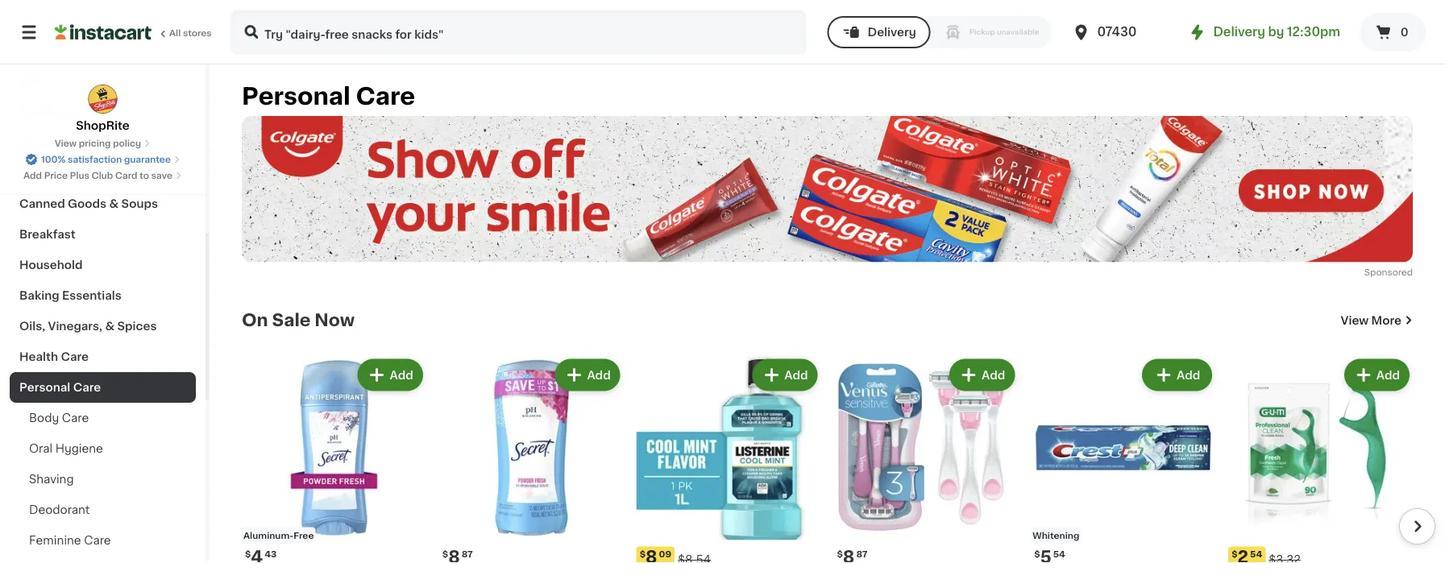 Task type: locate. For each thing, give the bounding box(es) containing it.
view pricing policy
[[55, 139, 141, 148]]

None search field
[[231, 10, 807, 55]]

on
[[242, 312, 268, 329]]

100% satisfaction guarantee button
[[25, 150, 181, 166]]

0 vertical spatial goods
[[43, 137, 82, 148]]

1 horizontal spatial 87
[[857, 550, 868, 559]]

Search field
[[232, 11, 805, 53]]

1 horizontal spatial personal care
[[242, 85, 415, 108]]

personal care
[[242, 85, 415, 108], [19, 382, 101, 393]]

view
[[55, 139, 77, 148], [1341, 315, 1369, 326]]

4 add button from the left
[[952, 361, 1014, 390]]

feminine care
[[29, 535, 111, 547]]

0 horizontal spatial view
[[55, 139, 77, 148]]

guarantee
[[124, 155, 171, 164]]

• sponsored: colgate: show off your smile. shop now. image
[[242, 116, 1413, 263]]

free
[[294, 531, 314, 540]]

personal inside personal care 'link'
[[19, 382, 70, 393]]

&
[[85, 137, 94, 148], [94, 168, 103, 179], [109, 198, 119, 210], [105, 321, 115, 332]]

foods
[[76, 106, 112, 118]]

add button for 4th product group
[[952, 361, 1014, 390]]

0 horizontal spatial delivery
[[868, 27, 917, 38]]

2 add button from the left
[[557, 361, 619, 390]]

oral
[[29, 443, 52, 455]]

goods
[[43, 137, 82, 148], [68, 198, 107, 210]]

save
[[151, 171, 172, 180]]

body care link
[[10, 403, 196, 434]]

1 horizontal spatial view
[[1341, 315, 1369, 326]]

shoprite logo image
[[87, 84, 118, 114]]

prepared
[[19, 106, 73, 118]]

add button
[[359, 361, 422, 390], [557, 361, 619, 390], [754, 361, 816, 390], [952, 361, 1014, 390], [1147, 361, 1211, 390], [1346, 361, 1409, 390]]

delivery inside delivery by 12:30pm link
[[1214, 26, 1266, 38]]

breakfast link
[[10, 219, 196, 250]]

delivery by 12:30pm link
[[1188, 23, 1341, 42]]

0 horizontal spatial personal care
[[19, 382, 101, 393]]

0 vertical spatial personal
[[242, 85, 351, 108]]

personal care link
[[10, 373, 196, 403]]

0 vertical spatial view
[[55, 139, 77, 148]]

bakery link
[[10, 35, 196, 66]]

all stores
[[169, 29, 212, 37]]

plus
[[70, 171, 89, 180]]

87
[[857, 550, 868, 559], [462, 550, 473, 559]]

care for feminine care link
[[84, 535, 111, 547]]

spices
[[117, 321, 157, 332]]

$2.54 original price: $3.32 element
[[1229, 547, 1413, 564]]

body
[[29, 413, 59, 424]]

& for spices
[[105, 321, 115, 332]]

satisfaction
[[68, 155, 122, 164]]

6 add button from the left
[[1346, 361, 1409, 390]]

0 horizontal spatial personal
[[19, 382, 70, 393]]

delivery button
[[828, 16, 931, 48]]

delivery for delivery by 12:30pm
[[1214, 26, 1266, 38]]

canned goods & soups link
[[10, 189, 196, 219]]

care
[[356, 85, 415, 108], [61, 352, 89, 363], [73, 382, 101, 393], [62, 413, 89, 424], [84, 535, 111, 547]]

care for body care link
[[62, 413, 89, 424]]

dry
[[19, 137, 41, 148]]

1 54 from the left
[[1054, 550, 1066, 559]]

care inside 'link'
[[73, 382, 101, 393]]

add
[[23, 171, 42, 180], [390, 370, 414, 381], [587, 370, 611, 381], [785, 370, 808, 381], [982, 370, 1006, 381], [1179, 370, 1202, 381], [1377, 370, 1401, 381]]

1 horizontal spatial 54
[[1251, 550, 1263, 559]]

1 add button from the left
[[359, 361, 422, 390]]

oils,
[[19, 321, 45, 332]]

more
[[1372, 315, 1402, 326]]

bakery
[[19, 45, 60, 56]]

oral hygiene
[[29, 443, 103, 455]]

0 horizontal spatial 87
[[462, 550, 473, 559]]

health
[[19, 352, 58, 363]]

condiments & sauces
[[19, 168, 149, 179]]

product group
[[242, 356, 426, 564], [439, 356, 624, 564], [637, 356, 821, 564], [834, 356, 1019, 564], [1032, 356, 1216, 564], [1229, 356, 1413, 564]]

delivery by 12:30pm
[[1214, 26, 1341, 38]]

condiments
[[19, 168, 91, 179]]

oils, vinegars, & spices
[[19, 321, 157, 332]]

baking essentials
[[19, 290, 121, 302]]

$8.09 original price: $8.54 element
[[637, 547, 821, 564]]

view up the 100%
[[55, 139, 77, 148]]

personal care inside 'link'
[[19, 382, 101, 393]]

& for pasta
[[85, 137, 94, 148]]

price
[[44, 171, 68, 180]]

0 button
[[1360, 13, 1426, 52]]

1 vertical spatial personal care
[[19, 382, 101, 393]]

100% satisfaction guarantee
[[41, 155, 171, 164]]

deli link
[[10, 66, 196, 97]]

6 $ from the left
[[1232, 550, 1238, 559]]

5 add button from the left
[[1147, 361, 1211, 390]]

5 product group from the left
[[1032, 356, 1216, 564]]

$
[[245, 550, 251, 559], [837, 550, 843, 559], [443, 550, 448, 559], [640, 550, 646, 559], [1035, 550, 1041, 559], [1232, 550, 1238, 559]]

0 horizontal spatial 54
[[1054, 550, 1066, 559]]

0 vertical spatial personal care
[[242, 85, 415, 108]]

household
[[19, 260, 83, 271]]

view pricing policy link
[[55, 137, 151, 150]]

1 vertical spatial goods
[[68, 198, 107, 210]]

all stores link
[[55, 10, 213, 55]]

1 $ from the left
[[245, 550, 251, 559]]

3 $ from the left
[[443, 550, 448, 559]]

2 54 from the left
[[1251, 550, 1263, 559]]

on sale now link
[[242, 311, 355, 330]]

goods up the 100%
[[43, 137, 82, 148]]

add button for 2nd product group from left
[[557, 361, 619, 390]]

4 product group from the left
[[834, 356, 1019, 564]]

view left the more
[[1341, 315, 1369, 326]]

condiments & sauces link
[[10, 158, 196, 189]]

1 horizontal spatial delivery
[[1214, 26, 1266, 38]]

2 product group from the left
[[439, 356, 624, 564]]

2 $ from the left
[[837, 550, 843, 559]]

3 add button from the left
[[754, 361, 816, 390]]

aluminum-
[[244, 531, 294, 540]]

delivery
[[1214, 26, 1266, 38], [868, 27, 917, 38]]

09
[[659, 550, 672, 559]]

dry goods & pasta link
[[10, 127, 196, 158]]

spo
[[1365, 268, 1382, 277]]

$ for 2nd product group from the right
[[1035, 550, 1041, 559]]

shoprite
[[76, 120, 130, 131]]

add button for third product group from the left
[[754, 361, 816, 390]]

1 vertical spatial view
[[1341, 315, 1369, 326]]

club
[[92, 171, 113, 180]]

delivery for delivery
[[868, 27, 917, 38]]

soups
[[121, 198, 158, 210]]

goods down plus
[[68, 198, 107, 210]]

delivery inside delivery 'button'
[[868, 27, 917, 38]]

1 vertical spatial personal
[[19, 382, 70, 393]]

personal
[[242, 85, 351, 108], [19, 382, 70, 393]]

now
[[315, 312, 355, 329]]

4 $ from the left
[[640, 550, 646, 559]]

oils, vinegars, & spices link
[[10, 311, 196, 342]]

5 $ from the left
[[1035, 550, 1041, 559]]

$ for 6th product group from right
[[245, 550, 251, 559]]

54
[[1054, 550, 1066, 559], [1251, 550, 1263, 559]]



Task type: describe. For each thing, give the bounding box(es) containing it.
feminine care link
[[10, 526, 196, 556]]

nsored
[[1382, 268, 1413, 277]]

shaving link
[[10, 464, 196, 495]]

$ for 2nd product group from left
[[443, 550, 448, 559]]

baking essentials link
[[10, 281, 196, 311]]

view more link
[[1341, 313, 1413, 329]]

stores
[[183, 29, 212, 37]]

breakfast
[[19, 229, 76, 240]]

3 product group from the left
[[637, 356, 821, 564]]

12:30pm
[[1288, 26, 1341, 38]]

prepared foods
[[19, 106, 112, 118]]

100%
[[41, 155, 66, 164]]

$ inside $8.09 original price: $8.54 element
[[640, 550, 646, 559]]

& for soups
[[109, 198, 119, 210]]

sale
[[272, 312, 311, 329]]

view for view more
[[1341, 315, 1369, 326]]

to
[[140, 171, 149, 180]]

canned goods & soups
[[19, 198, 158, 210]]

view more
[[1341, 315, 1402, 326]]

$ for 4th product group
[[837, 550, 843, 559]]

essentials
[[62, 290, 121, 302]]

instacart logo image
[[55, 23, 152, 42]]

feminine
[[29, 535, 81, 547]]

on sale now
[[242, 312, 355, 329]]

pricing
[[79, 139, 111, 148]]

07430 button
[[1072, 10, 1169, 55]]

shaving
[[29, 474, 74, 485]]

oral hygiene link
[[10, 434, 196, 464]]

health care link
[[10, 342, 196, 373]]

sauces
[[106, 168, 149, 179]]

deodorant link
[[10, 495, 196, 526]]

body care
[[29, 413, 89, 424]]

2 87 from the left
[[462, 550, 473, 559]]

add button for first product group from right
[[1346, 361, 1409, 390]]

dry goods & pasta
[[19, 137, 130, 148]]

baking
[[19, 290, 59, 302]]

add price plus club card to save link
[[23, 169, 182, 182]]

43
[[265, 550, 277, 559]]

$ inside the $2.54 original price: $3.32 element
[[1232, 550, 1238, 559]]

health care
[[19, 352, 89, 363]]

care for health care link
[[61, 352, 89, 363]]

deli
[[19, 76, 42, 87]]

view for view pricing policy
[[55, 139, 77, 148]]

0
[[1401, 27, 1409, 38]]

vinegars,
[[48, 321, 102, 332]]

shoprite link
[[76, 84, 130, 134]]

item carousel region
[[219, 350, 1436, 564]]

add price plus club card to save
[[23, 171, 172, 180]]

all
[[169, 29, 181, 37]]

hygiene
[[55, 443, 103, 455]]

by
[[1269, 26, 1285, 38]]

add button for 6th product group from right
[[359, 361, 422, 390]]

1 horizontal spatial personal
[[242, 85, 351, 108]]

household link
[[10, 250, 196, 281]]

goods for canned
[[68, 198, 107, 210]]

goods for dry
[[43, 137, 82, 148]]

prepared foods link
[[10, 97, 196, 127]]

add inside "link"
[[23, 171, 42, 180]]

1 87 from the left
[[857, 550, 868, 559]]

policy
[[113, 139, 141, 148]]

aluminum-free
[[244, 531, 314, 540]]

care for personal care 'link'
[[73, 382, 101, 393]]

canned
[[19, 198, 65, 210]]

whitening
[[1033, 531, 1080, 540]]

07430
[[1098, 26, 1137, 38]]

pasta
[[97, 137, 130, 148]]

1 product group from the left
[[242, 356, 426, 564]]

card
[[115, 171, 137, 180]]

service type group
[[828, 16, 1053, 48]]

6 product group from the left
[[1229, 356, 1413, 564]]

deodorant
[[29, 505, 90, 516]]

add button for 2nd product group from the right
[[1147, 361, 1211, 390]]



Task type: vqa. For each thing, say whether or not it's contained in the screenshot.
Pharmacy inside "BUTTON"
no



